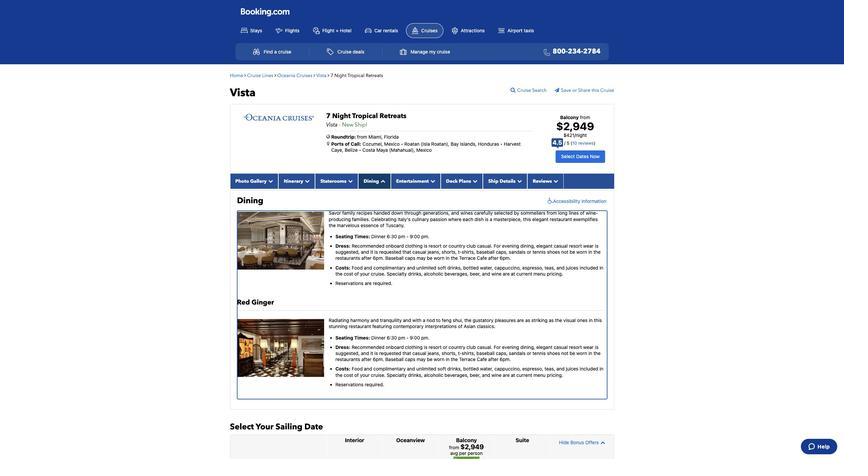 Task type: vqa. For each thing, say whether or not it's contained in the screenshot.
Interior
yes



Task type: describe. For each thing, give the bounding box(es) containing it.
a inside navigation
[[274, 49, 277, 55]]

red
[[237, 298, 250, 308]]

asian
[[464, 324, 476, 330]]

savor family recipes handed down through generations, and wines carefully selected by sommeliers from long lines of wine- producing families. celebrating italy's culinary passion where each dish is a masterpiece, this elegant restaurant exemplifies the marvelous essence of tuscany.
[[329, 211, 598, 229]]

producing
[[329, 217, 351, 222]]

beer, for masterpiece,
[[470, 271, 481, 277]]

4.5 / 5 ( 10 reviews )
[[553, 139, 596, 146]]

beer, for asian
[[470, 373, 481, 379]]

food and complimentary and unlimited soft drinks, bottled water, cappuccino, espresso, teas, and juices included in the cost of your cruise. specialty drinks, alcoholic beverages, beer, and wine are at current menu pricing. for interpretations
[[336, 367, 604, 379]]

oceanview
[[397, 438, 425, 444]]

casual. for masterpiece,
[[477, 243, 493, 249]]

unlimited for reservations are required.
[[417, 265, 437, 271]]

dining inside dining dropdown button
[[364, 178, 379, 185]]

sommeliers
[[521, 211, 546, 216]]

soft for nod
[[438, 367, 446, 372]]

included for savor family recipes handed down through generations, and wines carefully selected by sommeliers from long lines of wine- producing families. celebrating italy's culinary passion where each dish is a masterpiece, this elegant restaurant exemplifies the marvelous essence of tuscany.
[[580, 265, 599, 271]]

dates
[[577, 154, 589, 160]]

for for asian
[[494, 345, 501, 351]]

wine-
[[586, 211, 598, 216]]

food and complimentary and unlimited soft drinks, bottled water, cappuccino, espresso, teas, and juices included in the cost of your cruise. specialty drinks, alcoholic beverages, beer, and wine are at current menu pricing. for is
[[336, 265, 604, 277]]

per
[[460, 451, 467, 457]]

800-
[[553, 47, 568, 56]]

each
[[463, 217, 474, 222]]

families.
[[352, 217, 370, 222]]

harmony
[[351, 318, 370, 324]]

baseball for reservations required.
[[386, 357, 404, 363]]

teas, for are
[[545, 367, 556, 372]]

$2,949 for from
[[461, 444, 484, 452]]

a inside radiating harmony and tranquility and with a nod to feng shui, the gustatory pleasures are as striking as the visual ones in this stunning restaurant featuring contemporary interpretations of asian classics.
[[423, 318, 426, 324]]

lines
[[569, 211, 579, 216]]

6:30 for tranquility
[[387, 335, 397, 341]]

manage my cruise
[[411, 49, 450, 55]]

find a cruise
[[264, 49, 291, 55]]

balcony from $2,949 avg per person
[[449, 438, 484, 457]]

roundtrip:
[[331, 134, 356, 140]]

9:00 for through
[[410, 234, 420, 240]]

pm. for a
[[422, 335, 430, 341]]

this inside savor family recipes handed down through generations, and wines carefully selected by sommeliers from long lines of wine- producing families. celebrating italy's culinary passion where each dish is a masterpiece, this elegant restaurant exemplifies the marvelous essence of tuscany.
[[523, 217, 531, 222]]

ports
[[331, 141, 344, 147]]

evening for this
[[502, 243, 519, 249]]

ones
[[577, 318, 588, 324]]

attractions
[[461, 28, 485, 33]]

1 vertical spatial required.
[[365, 382, 385, 388]]

1 horizontal spatial •
[[401, 141, 403, 147]]

taxis
[[524, 28, 534, 33]]

cruise lines
[[247, 72, 273, 79]]

espresso, for this
[[523, 265, 544, 271]]

0 vertical spatial required.
[[373, 281, 393, 287]]

wheelchair image
[[546, 198, 554, 205]]

carefully
[[475, 211, 493, 216]]

car rentals link
[[360, 23, 404, 38]]

cruise for cruise deals
[[338, 49, 352, 55]]

2 as from the left
[[549, 318, 554, 324]]

feng
[[442, 318, 452, 324]]

by
[[514, 211, 520, 216]]

map marker image
[[327, 141, 330, 146]]

requested for reservations required.
[[379, 351, 402, 357]]

cost for reservations are required.
[[344, 271, 353, 277]]

recipes
[[357, 211, 373, 216]]

caps for reservations required.
[[405, 357, 416, 363]]

car rentals
[[375, 28, 398, 33]]

club for is
[[467, 243, 476, 249]]

celebrating
[[372, 217, 397, 222]]

- inside 7 night tropical retreats vista - new ship!
[[339, 121, 341, 129]]

suggested, for savor family recipes handed down through generations, and wines carefully selected by sommeliers from long lines of wine- producing families. celebrating italy's culinary passion where each dish is a masterpiece, this elegant restaurant exemplifies the marvelous essence of tuscany.
[[336, 250, 360, 255]]

chevron up image
[[379, 179, 386, 184]]

to
[[436, 318, 441, 324]]

for for masterpiece,
[[494, 243, 501, 249]]

soft for and
[[438, 265, 446, 271]]

recommended image
[[454, 458, 480, 460]]

attractions link
[[446, 23, 490, 38]]

beverages, for interpretations
[[445, 373, 469, 379]]

wear for radiating harmony and tranquility and with a nod to feng shui, the gustatory pleasures are as striking as the visual ones in this stunning restaurant featuring contemporary interpretations of asian classics.
[[584, 345, 594, 351]]

a inside savor family recipes handed down through generations, and wines carefully selected by sommeliers from long lines of wine- producing families. celebrating italy's culinary passion where each dish is a masterpiece, this elegant restaurant exemplifies the marvelous essence of tuscany.
[[490, 217, 493, 222]]

select          dates now
[[562, 154, 600, 160]]

hide bonus offers link
[[553, 437, 612, 449]]

dining, for this
[[521, 243, 535, 249]]

flight + hotel
[[323, 28, 352, 33]]

with
[[413, 318, 422, 324]]

essence
[[361, 223, 379, 229]]

car
[[375, 28, 382, 33]]

seating times: dinner 6:30 pm - 9:00 pm. for tranquility
[[336, 335, 430, 341]]

booking.com home image
[[241, 8, 289, 17]]

cruise lines link
[[247, 72, 273, 79]]

elegant for long
[[537, 243, 553, 249]]

800-234-2784
[[553, 47, 601, 56]]

casual. for asian
[[477, 345, 493, 351]]

italy's
[[398, 217, 411, 222]]

+
[[336, 28, 339, 33]]

find
[[264, 49, 273, 55]]

suite
[[516, 438, 530, 444]]

10
[[573, 141, 577, 146]]

caps, for classics.
[[496, 351, 508, 357]]

culinary
[[412, 217, 429, 222]]

of up reservations are required.
[[355, 271, 359, 277]]

pm for down
[[399, 234, 405, 240]]

3 angle right image from the left
[[328, 73, 330, 78]]

balcony from $2,949 $421 / night
[[557, 114, 595, 138]]

chevron up image
[[599, 441, 606, 446]]

reservations for reservations required.
[[336, 382, 364, 388]]

oceania cruises image
[[242, 113, 315, 122]]

that for down
[[403, 250, 411, 255]]

featuring
[[373, 324, 392, 330]]

cozumel, mexico • roatan (isla roatan), bay islands, honduras •
[[363, 141, 503, 147]]

at for this
[[511, 271, 516, 277]]

nod
[[427, 318, 435, 324]]

share
[[579, 87, 591, 94]]

7 night tropical retreats vista - new ship!
[[326, 111, 407, 129]]

cappuccino, for this
[[495, 265, 521, 271]]

of up exemplifies
[[581, 211, 585, 216]]

)
[[594, 141, 596, 146]]

save or share this cruise
[[561, 87, 615, 94]]

dinner for handed
[[372, 234, 386, 240]]

belize
[[345, 147, 358, 153]]

cruises link
[[406, 23, 444, 38]]

included for radiating harmony and tranquility and with a nod to feng shui, the gustatory pleasures are as striking as the visual ones in this stunning restaurant featuring contemporary interpretations of asian classics.
[[580, 367, 599, 372]]

call:
[[351, 141, 361, 147]]

complimentary for reservations required.
[[374, 367, 406, 372]]

restaurant inside radiating harmony and tranquility and with a nod to feng shui, the gustatory pleasures are as striking as the visual ones in this stunning restaurant featuring contemporary interpretations of asian classics.
[[349, 324, 371, 330]]

accessibility information
[[554, 199, 607, 204]]

casual down culinary
[[413, 250, 427, 255]]

cruise search link
[[511, 87, 554, 94]]

are inside radiating harmony and tranquility and with a nod to feng shui, the gustatory pleasures are as striking as the visual ones in this stunning restaurant featuring contemporary interpretations of asian classics.
[[517, 318, 524, 324]]

(mahahual),
[[389, 147, 415, 153]]

hide
[[559, 440, 570, 446]]

2784
[[584, 47, 601, 56]]

2 horizontal spatial •
[[501, 141, 503, 147]]

current for this
[[517, 271, 533, 277]]

night for 7 night tropical retreats vista - new ship!
[[332, 111, 351, 121]]

shorts, for to
[[442, 351, 457, 357]]

tennis for long
[[533, 250, 546, 255]]

0 horizontal spatial mexico
[[384, 141, 400, 147]]

radiating
[[329, 318, 349, 324]]

dining button
[[358, 174, 391, 189]]

shui,
[[453, 318, 463, 324]]

night
[[576, 132, 587, 138]]

cozumel,
[[363, 141, 383, 147]]

interpretations
[[425, 324, 457, 330]]

pricing. for of
[[547, 271, 564, 277]]

the inside savor family recipes handed down through generations, and wines carefully selected by sommeliers from long lines of wine- producing families. celebrating italy's culinary passion where each dish is a masterpiece, this elegant restaurant exemplifies the marvelous essence of tuscany.
[[329, 223, 336, 229]]

my
[[429, 49, 436, 55]]

vista main content
[[227, 68, 618, 460]]

striking
[[532, 318, 548, 324]]

(isla
[[421, 141, 430, 147]]

from for roundtrip: from miami, florida
[[357, 134, 367, 140]]

cafe for masterpiece,
[[477, 256, 487, 261]]

retreats for 7 night tropical retreats
[[366, 72, 383, 79]]

costs: for reservations are required.
[[336, 265, 351, 271]]

casual down visual
[[554, 345, 568, 351]]

wine for asian
[[492, 373, 502, 379]]

date
[[305, 422, 323, 433]]

not for striking
[[562, 351, 569, 357]]

evening for classics.
[[502, 345, 519, 351]]

now
[[590, 154, 600, 160]]

passion
[[431, 217, 447, 222]]

unlimited for reservations required.
[[417, 367, 437, 372]]

chevron down image for deck plans
[[471, 179, 478, 184]]

seating for radiating harmony and tranquility and with a nod to feng shui, the gustatory pleasures are as striking as the visual ones in this stunning restaurant featuring contemporary interpretations of asian classics.
[[336, 335, 353, 341]]

photo gallery button
[[230, 174, 279, 189]]

tennis for are
[[533, 351, 546, 357]]

angle right image for cruises
[[314, 73, 315, 78]]

balcony
[[456, 438, 477, 444]]

1 as from the left
[[526, 318, 531, 324]]

savor
[[329, 211, 341, 216]]

home link
[[230, 72, 243, 79]]

stunning
[[329, 324, 348, 330]]

night for 7 night tropical retreats
[[335, 72, 347, 79]]

shirts, for is
[[462, 250, 476, 255]]

cruise for find a cruise
[[278, 49, 291, 55]]

0 vertical spatial this
[[592, 87, 600, 94]]

casual down contemporary
[[413, 351, 427, 357]]

specialty for reservations are required.
[[387, 271, 407, 277]]

ship details button
[[483, 174, 528, 189]]

tuscany.
[[386, 223, 405, 229]]

sandals for classics.
[[509, 351, 526, 357]]

caps for reservations are required.
[[405, 256, 416, 261]]

resort down exemplifies
[[569, 243, 582, 249]]

your
[[256, 422, 274, 433]]

of up belize
[[345, 141, 350, 147]]

staterooms button
[[315, 174, 358, 189]]

resort down passion
[[429, 243, 442, 249]]



Task type: locate. For each thing, give the bounding box(es) containing it.
4.5
[[553, 139, 562, 146]]

manage my cruise button
[[393, 45, 458, 58]]

2 may from the top
[[417, 357, 426, 363]]

country
[[449, 243, 466, 249], [449, 345, 466, 351]]

night up new
[[332, 111, 351, 121]]

1 vertical spatial shoes
[[547, 351, 560, 357]]

dining, for classics.
[[521, 345, 535, 351]]

as
[[526, 318, 531, 324], [549, 318, 554, 324]]

2 beer, from the top
[[470, 373, 481, 379]]

1 vertical spatial recommended
[[352, 345, 385, 351]]

cruise.
[[371, 271, 386, 277], [371, 373, 386, 379]]

2 caps from the top
[[405, 357, 416, 363]]

this right ones
[[594, 318, 602, 324]]

1 may from the top
[[417, 256, 426, 261]]

dress: down stunning
[[336, 345, 351, 351]]

from up call:
[[357, 134, 367, 140]]

1 suggested, from the top
[[336, 250, 360, 255]]

cruise inside dropdown button
[[437, 49, 450, 55]]

2 9:00 from the top
[[410, 335, 420, 341]]

for down classics.
[[494, 345, 501, 351]]

from left long
[[547, 211, 557, 216]]

1 vertical spatial vista
[[230, 86, 256, 100]]

1 vertical spatial food and complimentary and unlimited soft drinks, bottled water, cappuccino, espresso, teas, and juices included in the cost of your cruise. specialty drinks, alcoholic beverages, beer, and wine are at current menu pricing.
[[336, 367, 604, 379]]

that down contemporary
[[403, 351, 411, 357]]

/ left 5
[[565, 141, 566, 146]]

oceania cruises
[[277, 72, 313, 79]]

1 chevron down image from the left
[[429, 179, 436, 184]]

chevron down image inside ship details dropdown button
[[516, 179, 522, 184]]

- down contemporary
[[407, 335, 409, 341]]

2 times: from the top
[[355, 335, 370, 341]]

1 juices from the top
[[566, 265, 579, 271]]

2 vertical spatial vista
[[326, 121, 338, 129]]

in inside radiating harmony and tranquility and with a nod to feng shui, the gustatory pleasures are as striking as the visual ones in this stunning restaurant featuring contemporary interpretations of asian classics.
[[589, 318, 593, 324]]

2 food from the top
[[352, 367, 363, 372]]

cruise right find
[[278, 49, 291, 55]]

2 shorts, from the top
[[442, 351, 457, 357]]

1 vertical spatial costs:
[[336, 367, 351, 372]]

food up the reservations required.
[[352, 367, 363, 372]]

2 horizontal spatial a
[[490, 217, 493, 222]]

1 club from the top
[[467, 243, 476, 249]]

0 vertical spatial food and complimentary and unlimited soft drinks, bottled water, cappuccino, espresso, teas, and juices included in the cost of your cruise. specialty drinks, alcoholic beverages, beer, and wine are at current menu pricing.
[[336, 265, 604, 277]]

is inside savor family recipes handed down through generations, and wines carefully selected by sommeliers from long lines of wine- producing families. celebrating italy's culinary passion where each dish is a masterpiece, this elegant restaurant exemplifies the marvelous essence of tuscany.
[[485, 217, 489, 222]]

1 t- from the top
[[458, 250, 462, 255]]

1 vertical spatial your
[[360, 373, 370, 379]]

1 evening from the top
[[502, 243, 519, 249]]

2 costs: from the top
[[336, 367, 351, 372]]

dinner down featuring
[[372, 335, 386, 341]]

beverages, for is
[[445, 271, 469, 277]]

pm down tuscany.
[[399, 234, 405, 240]]

0 vertical spatial suggested,
[[336, 250, 360, 255]]

suggested, for radiating harmony and tranquility and with a nod to feng shui, the gustatory pleasures are as striking as the visual ones in this stunning restaurant featuring contemporary interpretations of asian classics.
[[336, 351, 360, 357]]

0 horizontal spatial /
[[565, 141, 566, 146]]

1 clothing from the top
[[405, 243, 423, 249]]

new
[[342, 121, 354, 129]]

- down italy's
[[407, 234, 409, 240]]

2 evening from the top
[[502, 345, 519, 351]]

0 vertical spatial tennis
[[533, 250, 546, 255]]

0 vertical spatial included
[[580, 265, 599, 271]]

radiating harmony and tranquility and with a nod to feng shui, the gustatory pleasures are as striking as the visual ones in this stunning restaurant featuring contemporary interpretations of asian classics.
[[329, 318, 602, 330]]

from inside savor family recipes handed down through generations, and wines carefully selected by sommeliers from long lines of wine- producing families. celebrating italy's culinary passion where each dish is a masterpiece, this elegant restaurant exemplifies the marvelous essence of tuscany.
[[547, 211, 557, 216]]

1 vertical spatial terrace
[[459, 357, 476, 363]]

onboard for tranquility
[[386, 345, 404, 351]]

as left striking
[[526, 318, 531, 324]]

water,
[[480, 265, 494, 271], [480, 367, 494, 372]]

0 horizontal spatial angle right image
[[275, 73, 276, 78]]

cruises inside "vista" main content
[[297, 72, 313, 79]]

plans
[[459, 178, 471, 185]]

of down celebrating
[[380, 223, 385, 229]]

1 restaurants from the top
[[336, 256, 360, 261]]

itinerary button
[[279, 174, 315, 189]]

0 vertical spatial /
[[575, 132, 576, 138]]

times: down the essence on the left top of the page
[[355, 234, 370, 240]]

/ up 4.5 / 5 ( 10 reviews ) at the top of page
[[575, 132, 576, 138]]

1 requested from the top
[[379, 250, 402, 255]]

0 horizontal spatial •
[[359, 147, 361, 153]]

1 vertical spatial wine
[[492, 373, 502, 379]]

1 vertical spatial for
[[494, 345, 501, 351]]

accessibility information link
[[546, 198, 607, 205]]

vista right "oceania cruises"
[[317, 72, 327, 79]]

dinner for tranquility
[[372, 335, 386, 341]]

reservations are required.
[[336, 281, 393, 287]]

costs: for reservations required.
[[336, 367, 351, 372]]

- for recipes
[[407, 234, 409, 240]]

• left 'harvest'
[[501, 141, 503, 147]]

cruise. for are
[[371, 271, 386, 277]]

0 vertical spatial caps,
[[496, 250, 508, 255]]

seating for savor family recipes handed down through generations, and wines carefully selected by sommeliers from long lines of wine- producing families. celebrating italy's culinary passion where each dish is a masterpiece, this elegant restaurant exemplifies the marvelous essence of tuscany.
[[336, 234, 353, 240]]

1 dinner from the top
[[372, 234, 386, 240]]

onboard down featuring
[[386, 345, 404, 351]]

shorts, down the interpretations
[[442, 351, 457, 357]]

0 vertical spatial pm
[[399, 234, 405, 240]]

0 vertical spatial alcoholic
[[424, 271, 444, 277]]

masterpiece,
[[494, 217, 522, 222]]

harvest
[[504, 141, 521, 147]]

2 unlimited from the top
[[417, 367, 437, 372]]

2 restaurants from the top
[[336, 357, 360, 363]]

chevron down image inside deck plans dropdown button
[[471, 179, 478, 184]]

miami,
[[369, 134, 383, 140]]

it for required.
[[371, 351, 373, 357]]

vista down angle right image
[[230, 86, 256, 100]]

1 times: from the top
[[355, 234, 370, 240]]

pm. down the nod
[[422, 335, 430, 341]]

1 vertical spatial dinner
[[372, 335, 386, 341]]

restaurant
[[550, 217, 572, 222], [349, 324, 371, 330]]

2 cost from the top
[[344, 373, 353, 379]]

times: down harmony
[[355, 335, 370, 341]]

1 vertical spatial food
[[352, 367, 363, 372]]

save or share this cruise link
[[555, 87, 615, 94]]

entertainment
[[396, 178, 429, 185]]

cruise for manage my cruise
[[437, 49, 450, 55]]

for down masterpiece,
[[494, 243, 501, 249]]

chevron down image left the "reviews"
[[516, 179, 522, 184]]

wine for masterpiece,
[[492, 271, 502, 277]]

1 caps, from the top
[[496, 250, 508, 255]]

seating down 'marvelous'
[[336, 234, 353, 240]]

0 vertical spatial requested
[[379, 250, 402, 255]]

chevron down image for photo gallery
[[267, 179, 273, 184]]

1 vertical spatial elegant
[[537, 243, 553, 249]]

your up the reservations required.
[[360, 373, 370, 379]]

1 vertical spatial caps,
[[496, 351, 508, 357]]

0 vertical spatial restaurant
[[550, 217, 572, 222]]

baseball for reservations are required.
[[386, 256, 404, 261]]

1 vertical spatial tropical
[[352, 111, 378, 121]]

1 beverages, from the top
[[445, 271, 469, 277]]

sailing
[[276, 422, 303, 433]]

0 vertical spatial a
[[274, 49, 277, 55]]

deck
[[446, 178, 458, 185]]

1 sandals from the top
[[509, 250, 526, 255]]

wear down ones
[[584, 345, 594, 351]]

2 soft from the top
[[438, 367, 446, 372]]

honduras
[[478, 141, 499, 147]]

resort down visual
[[569, 345, 582, 351]]

angle right image left vista link
[[314, 73, 315, 78]]

current
[[517, 271, 533, 277], [517, 373, 533, 379]]

specialty
[[387, 271, 407, 277], [387, 373, 407, 379]]

times: for harmony
[[355, 335, 370, 341]]

may for with
[[417, 357, 426, 363]]

generations,
[[423, 211, 450, 216]]

chevron down image inside photo gallery dropdown button
[[267, 179, 273, 184]]

juices for radiating harmony and tranquility and with a nod to feng shui, the gustatory pleasures are as striking as the visual ones in this stunning restaurant featuring contemporary interpretations of asian classics.
[[566, 367, 579, 372]]

2 wear from the top
[[584, 345, 594, 351]]

0 vertical spatial pricing.
[[547, 271, 564, 277]]

tropical up the ship!
[[352, 111, 378, 121]]

2 vertical spatial -
[[407, 335, 409, 341]]

1 vertical spatial beverages,
[[445, 373, 469, 379]]

this inside radiating harmony and tranquility and with a nod to feng shui, the gustatory pleasures are as striking as the visual ones in this stunning restaurant featuring contemporary interpretations of asian classics.
[[594, 318, 602, 324]]

1 vertical spatial alcoholic
[[424, 373, 444, 379]]

save
[[561, 87, 572, 94]]

wear down exemplifies
[[584, 243, 594, 249]]

recommended onboard clothing is resort or country club casual. for evening dining, elegant casual resort wear is suggested, and it is requested that casual jeans, shorts, t-shirts, baseball caps, sandals or tennis shoes not be worn in the restaurants after 6pm. baseball caps may be worn in the terrace cafe after 6pm. for is
[[336, 243, 601, 261]]

1 recommended from the top
[[352, 243, 385, 249]]

tropical inside 7 night tropical retreats vista - new ship!
[[352, 111, 378, 121]]

1 vertical spatial bottled
[[464, 367, 479, 372]]

t- for is
[[458, 250, 462, 255]]

alcoholic for reservations required.
[[424, 373, 444, 379]]

2 baseball from the top
[[386, 357, 404, 363]]

a
[[274, 49, 277, 55], [490, 217, 493, 222], [423, 318, 426, 324]]

recommended down the essence on the left top of the page
[[352, 243, 385, 249]]

shoes for striking
[[547, 351, 560, 357]]

1 casual. from the top
[[477, 243, 493, 249]]

/ inside 4.5 / 5 ( 10 reviews )
[[565, 141, 566, 146]]

are
[[503, 271, 510, 277], [365, 281, 372, 287], [517, 318, 524, 324], [503, 373, 510, 379]]

ship
[[489, 178, 499, 185]]

seating times: dinner 6:30 pm - 9:00 pm. down featuring
[[336, 335, 430, 341]]

0 vertical spatial menu
[[534, 271, 546, 277]]

1 horizontal spatial a
[[423, 318, 426, 324]]

0 vertical spatial onboard
[[386, 243, 404, 249]]

/ inside balcony from $2,949 $421 / night
[[575, 132, 576, 138]]

0 horizontal spatial a
[[274, 49, 277, 55]]

terrace for interpretations
[[459, 357, 476, 363]]

1 seating from the top
[[336, 234, 353, 240]]

1 vertical spatial mexico
[[417, 147, 432, 153]]

1 jeans, from the top
[[428, 250, 441, 255]]

2 cafe from the top
[[477, 357, 487, 363]]

1 vertical spatial restaurant
[[349, 324, 371, 330]]

$2,949 inside the balcony from $2,949 avg per person
[[461, 444, 484, 452]]

select for select          dates now
[[562, 154, 575, 160]]

0 horizontal spatial dining
[[237, 195, 264, 207]]

1 vertical spatial cost
[[344, 373, 353, 379]]

1 cost from the top
[[344, 271, 353, 277]]

requested down featuring
[[379, 351, 402, 357]]

restaurants for reservations required.
[[336, 357, 360, 363]]

2 angle right image from the left
[[314, 73, 315, 78]]

1 vertical spatial dining
[[237, 195, 264, 207]]

1 vertical spatial suggested,
[[336, 351, 360, 357]]

a left the nod
[[423, 318, 426, 324]]

2 t- from the top
[[458, 351, 462, 357]]

2 seating times: dinner 6:30 pm - 9:00 pm. from the top
[[336, 335, 430, 341]]

clothing down contemporary
[[405, 345, 423, 351]]

cruise deals
[[338, 49, 365, 55]]

your for are
[[360, 271, 370, 277]]

water, for asian
[[480, 367, 494, 372]]

dress: down 'marvelous'
[[336, 243, 351, 249]]

chevron down image for entertainment
[[429, 179, 436, 184]]

1 espresso, from the top
[[523, 265, 544, 271]]

tropical for 7 night tropical retreats vista - new ship!
[[352, 111, 378, 121]]

1 pm from the top
[[399, 234, 405, 240]]

0 vertical spatial current
[[517, 271, 533, 277]]

from for balcony from $2,949 $421 / night
[[580, 114, 591, 120]]

complimentary
[[374, 265, 406, 271], [374, 367, 406, 372]]

baseball down classics.
[[477, 351, 495, 357]]

$2,949 for $2,949
[[557, 120, 595, 133]]

1 baseball from the top
[[477, 250, 495, 255]]

marvelous
[[337, 223, 360, 229]]

7 up "globe" 'image' on the left
[[326, 111, 331, 121]]

seating times: dinner 6:30 pm - 9:00 pm.
[[336, 234, 430, 240], [336, 335, 430, 341]]

shirts, down asian
[[462, 351, 476, 357]]

your up reservations are required.
[[360, 271, 370, 277]]

resort
[[429, 243, 442, 249], [569, 243, 582, 249], [429, 345, 442, 351], [569, 345, 582, 351]]

suggested, down 'marvelous'
[[336, 250, 360, 255]]

1 wine from the top
[[492, 271, 502, 277]]

vista inside 7 night tropical retreats vista - new ship!
[[326, 121, 338, 129]]

1 cappuccino, from the top
[[495, 265, 521, 271]]

1 horizontal spatial select
[[562, 154, 575, 160]]

2 vertical spatial this
[[594, 318, 602, 324]]

1 vertical spatial dress:
[[336, 345, 351, 351]]

1 reservations from the top
[[336, 281, 364, 287]]

club for interpretations
[[467, 345, 476, 351]]

2 for from the top
[[494, 345, 501, 351]]

0 vertical spatial dinner
[[372, 234, 386, 240]]

2 reservations from the top
[[336, 382, 364, 388]]

cruise inside cruise deals link
[[338, 49, 352, 55]]

seating
[[336, 234, 353, 240], [336, 335, 353, 341]]

1 cruise. from the top
[[371, 271, 386, 277]]

caps, down pleasures
[[496, 351, 508, 357]]

flight + hotel link
[[308, 23, 357, 38]]

1 vertical spatial current
[[517, 373, 533, 379]]

2 specialty from the top
[[387, 373, 407, 379]]

0 vertical spatial baseball
[[477, 250, 495, 255]]

shoes for of
[[547, 250, 560, 255]]

1 vertical spatial times:
[[355, 335, 370, 341]]

0 vertical spatial cruises
[[422, 28, 438, 33]]

cruise left search
[[518, 87, 531, 94]]

bottled
[[464, 265, 479, 271], [464, 367, 479, 372]]

2 at from the top
[[511, 373, 516, 379]]

caye,
[[331, 147, 344, 153]]

1 shorts, from the top
[[442, 250, 457, 255]]

1 at from the top
[[511, 271, 516, 277]]

0 horizontal spatial cruises
[[297, 72, 313, 79]]

1 vertical spatial -
[[407, 234, 409, 240]]

2 club from the top
[[467, 345, 476, 351]]

1 horizontal spatial /
[[575, 132, 576, 138]]

2 complimentary from the top
[[374, 367, 406, 372]]

2 included from the top
[[580, 367, 599, 372]]

chevron down image for staterooms
[[347, 179, 353, 184]]

1 horizontal spatial angle right image
[[314, 73, 315, 78]]

cruise. for required.
[[371, 373, 386, 379]]

chevron down image left ship
[[471, 179, 478, 184]]

pricing.
[[547, 271, 564, 277], [547, 373, 564, 379]]

cruises up manage my cruise on the top of the page
[[422, 28, 438, 33]]

2 country from the top
[[449, 345, 466, 351]]

that down tuscany.
[[403, 250, 411, 255]]

recommended onboard clothing is resort or country club casual. for evening dining, elegant casual resort wear is suggested, and it is requested that casual jeans, shorts, t-shirts, baseball caps, sandals or tennis shoes not be worn in the restaurants after 6pm. baseball caps may be worn in the terrace cafe after 6pm. for interpretations
[[336, 345, 601, 363]]

select left your
[[230, 422, 254, 433]]

0 vertical spatial baseball
[[386, 256, 404, 261]]

elegant inside savor family recipes handed down through generations, and wines carefully selected by sommeliers from long lines of wine- producing families. celebrating italy's culinary passion where each dish is a masterpiece, this elegant restaurant exemplifies the marvelous essence of tuscany.
[[533, 217, 549, 222]]

roatan),
[[431, 141, 450, 147]]

resort down the interpretations
[[429, 345, 442, 351]]

1 onboard from the top
[[386, 243, 404, 249]]

t-
[[458, 250, 462, 255], [458, 351, 462, 357]]

0 vertical spatial vista
[[317, 72, 327, 79]]

9:00 down culinary
[[410, 234, 420, 240]]

1 not from the top
[[562, 250, 569, 255]]

this right share
[[592, 87, 600, 94]]

1 vertical spatial may
[[417, 357, 426, 363]]

sandals for this
[[509, 250, 526, 255]]

mexico down florida
[[384, 141, 400, 147]]

1 vertical spatial requested
[[379, 351, 402, 357]]

• up (mahahual), at the left of page
[[401, 141, 403, 147]]

1 vertical spatial at
[[511, 373, 516, 379]]

clothing for through
[[405, 243, 423, 249]]

harvest caye, belize
[[331, 141, 521, 153]]

0 vertical spatial beverages,
[[445, 271, 469, 277]]

1 6:30 from the top
[[387, 234, 397, 240]]

hotel
[[340, 28, 352, 33]]

0 vertical spatial wine
[[492, 271, 502, 277]]

casual. down dish
[[477, 243, 493, 249]]

3 chevron down image from the left
[[347, 179, 353, 184]]

shorts, down where
[[442, 250, 457, 255]]

1 shoes from the top
[[547, 250, 560, 255]]

2 seating from the top
[[336, 335, 353, 341]]

2 cruise from the left
[[437, 49, 450, 55]]

staterooms
[[321, 178, 347, 185]]

clothing for with
[[405, 345, 423, 351]]

reservations required.
[[336, 382, 385, 388]]

elegant for are
[[537, 345, 553, 351]]

2 wine from the top
[[492, 373, 502, 379]]

2 dining, from the top
[[521, 345, 535, 351]]

0 horizontal spatial select
[[230, 422, 254, 433]]

reservations
[[336, 281, 364, 287], [336, 382, 364, 388]]

suggested, down stunning
[[336, 351, 360, 357]]

7 right vista link
[[331, 72, 334, 79]]

casual. down classics.
[[477, 345, 493, 351]]

0 vertical spatial your
[[360, 271, 370, 277]]

travel menu navigation
[[236, 43, 609, 60]]

2 espresso, from the top
[[523, 367, 544, 372]]

2 that from the top
[[403, 351, 411, 357]]

2 menu from the top
[[534, 373, 546, 379]]

recommended for recipes
[[352, 243, 385, 249]]

2 bottled from the top
[[464, 367, 479, 372]]

1 teas, from the top
[[545, 265, 556, 271]]

2 suggested, from the top
[[336, 351, 360, 357]]

shirts, down each
[[462, 250, 476, 255]]

dining down costa
[[364, 178, 379, 185]]

jeans, for generations,
[[428, 250, 441, 255]]

search image
[[511, 87, 518, 93]]

clothing down culinary
[[405, 243, 423, 249]]

1 it from the top
[[371, 250, 373, 255]]

$2,949 up 4.5 / 5 ( 10 reviews ) at the top of page
[[557, 120, 595, 133]]

onboard down tuscany.
[[386, 243, 404, 249]]

dining, down sommeliers at the right top
[[521, 243, 535, 249]]

exemplifies
[[574, 217, 598, 222]]

juices
[[566, 265, 579, 271], [566, 367, 579, 372]]

dining, down striking
[[521, 345, 535, 351]]

angle right image
[[275, 73, 276, 78], [314, 73, 315, 78], [328, 73, 330, 78]]

chevron down image
[[267, 179, 273, 184], [303, 179, 310, 184], [347, 179, 353, 184], [552, 179, 559, 184]]

recommended down featuring
[[352, 345, 385, 351]]

dress: for savor family recipes handed down through generations, and wines carefully selected by sommeliers from long lines of wine- producing families. celebrating italy's culinary passion where each dish is a masterpiece, this elegant restaurant exemplifies the marvelous essence of tuscany.
[[336, 243, 351, 249]]

pm for and
[[399, 335, 405, 341]]

0 vertical spatial food
[[352, 265, 363, 271]]

1 costs: from the top
[[336, 265, 351, 271]]

cafe for asian
[[477, 357, 487, 363]]

(
[[571, 141, 573, 146]]

1 vertical spatial 9:00
[[410, 335, 420, 341]]

club down each
[[467, 243, 476, 249]]

ship details
[[489, 178, 516, 185]]

shirts, for interpretations
[[462, 351, 476, 357]]

retreats inside 7 night tropical retreats vista - new ship!
[[380, 111, 407, 121]]

that for and
[[403, 351, 411, 357]]

1 horizontal spatial as
[[549, 318, 554, 324]]

from inside balcony from $2,949 $421 / night
[[580, 114, 591, 120]]

seating times: dinner 6:30 pm - 9:00 pm. for handed
[[336, 234, 430, 240]]

6:30 for handed
[[387, 234, 397, 240]]

food for required.
[[352, 367, 363, 372]]

2 food and complimentary and unlimited soft drinks, bottled water, cappuccino, espresso, teas, and juices included in the cost of your cruise. specialty drinks, alcoholic beverages, beer, and wine are at current menu pricing. from the top
[[336, 367, 604, 379]]

of down shui, at the bottom
[[458, 324, 463, 330]]

beer,
[[470, 271, 481, 277], [470, 373, 481, 379]]

1 vertical spatial water,
[[480, 367, 494, 372]]

cost up the reservations required.
[[344, 373, 353, 379]]

recommended onboard clothing is resort or country club casual. for evening dining, elegant casual resort wear is suggested, and it is requested that casual jeans, shorts, t-shirts, baseball caps, sandals or tennis shoes not be worn in the restaurants after 6pm. baseball caps may be worn in the terrace cafe after 6pm. down asian
[[336, 345, 601, 363]]

0 vertical spatial unlimited
[[417, 265, 437, 271]]

1 dining, from the top
[[521, 243, 535, 249]]

1 seating times: dinner 6:30 pm - 9:00 pm. from the top
[[336, 234, 430, 240]]

0 vertical spatial espresso,
[[523, 265, 544, 271]]

may
[[417, 256, 426, 261], [417, 357, 426, 363]]

0 vertical spatial not
[[562, 250, 569, 255]]

0 horizontal spatial as
[[526, 318, 531, 324]]

cruise. up reservations are required.
[[371, 271, 386, 277]]

1 alcoholic from the top
[[424, 271, 444, 277]]

cappuccino, for classics.
[[495, 367, 521, 372]]

1 pricing. from the top
[[547, 271, 564, 277]]

t- for interpretations
[[458, 351, 462, 357]]

angle right image
[[244, 73, 246, 78]]

• down call:
[[359, 147, 361, 153]]

0 vertical spatial shoes
[[547, 250, 560, 255]]

2 cruise. from the top
[[371, 373, 386, 379]]

this
[[592, 87, 600, 94], [523, 217, 531, 222], [594, 318, 602, 324]]

food up reservations are required.
[[352, 265, 363, 271]]

night inside 7 night tropical retreats vista - new ship!
[[332, 111, 351, 121]]

of inside radiating harmony and tranquility and with a nod to feng shui, the gustatory pleasures are as striking as the visual ones in this stunning restaurant featuring contemporary interpretations of asian classics.
[[458, 324, 463, 330]]

paper plane image
[[555, 88, 561, 93]]

0 vertical spatial reservations
[[336, 281, 364, 287]]

reviews
[[533, 178, 552, 185]]

6:30 down featuring
[[387, 335, 397, 341]]

flight
[[323, 28, 335, 33]]

onboard for handed
[[386, 243, 404, 249]]

1 horizontal spatial mexico
[[417, 147, 432, 153]]

1 menu from the top
[[534, 271, 546, 277]]

caps, down masterpiece,
[[496, 250, 508, 255]]

0 vertical spatial country
[[449, 243, 466, 249]]

requested down tuscany.
[[379, 250, 402, 255]]

chevron down image inside staterooms dropdown button
[[347, 179, 353, 184]]

globe image
[[326, 134, 330, 139]]

0 vertical spatial cafe
[[477, 256, 487, 261]]

country for is
[[449, 243, 466, 249]]

itinerary
[[284, 178, 303, 185]]

and inside savor family recipes handed down through generations, and wines carefully selected by sommeliers from long lines of wine- producing families. celebrating italy's culinary passion where each dish is a masterpiece, this elegant restaurant exemplifies the marvelous essence of tuscany.
[[451, 211, 460, 216]]

club
[[467, 243, 476, 249], [467, 345, 476, 351]]

- left new
[[339, 121, 341, 129]]

select down 5
[[562, 154, 575, 160]]

alcoholic for reservations are required.
[[424, 271, 444, 277]]

entertainment button
[[391, 174, 441, 189]]

water, for masterpiece,
[[480, 265, 494, 271]]

0 vertical spatial seating times: dinner 6:30 pm - 9:00 pm.
[[336, 234, 430, 240]]

tranquility
[[380, 318, 402, 324]]

1 vertical spatial pm
[[399, 335, 405, 341]]

0 vertical spatial dining
[[364, 178, 379, 185]]

menu for are
[[534, 373, 546, 379]]

1 vertical spatial this
[[523, 217, 531, 222]]

2 alcoholic from the top
[[424, 373, 444, 379]]

the
[[329, 223, 336, 229], [594, 250, 601, 255], [451, 256, 458, 261], [336, 271, 343, 277], [465, 318, 472, 324], [555, 318, 562, 324], [594, 351, 601, 357], [451, 357, 458, 363], [336, 373, 343, 379]]

country for interpretations
[[449, 345, 466, 351]]

0 vertical spatial cappuccino,
[[495, 265, 521, 271]]

it for are
[[371, 250, 373, 255]]

jeans, for a
[[428, 351, 441, 357]]

manage
[[411, 49, 428, 55]]

1 complimentary from the top
[[374, 265, 406, 271]]

1 vertical spatial espresso,
[[523, 367, 544, 372]]

gustatory
[[473, 318, 494, 324]]

cruise. up the reservations required.
[[371, 373, 386, 379]]

10 reviews link
[[573, 141, 594, 146]]

0 vertical spatial it
[[371, 250, 373, 255]]

2 terrace from the top
[[459, 357, 476, 363]]

1 angle right image from the left
[[275, 73, 276, 78]]

1 chevron down image from the left
[[267, 179, 273, 184]]

costs: up the reservations required.
[[336, 367, 351, 372]]

dinner down the essence on the left top of the page
[[372, 234, 386, 240]]

of up the reservations required.
[[355, 373, 359, 379]]

may for through
[[417, 256, 426, 261]]

restaurant inside savor family recipes handed down through generations, and wines carefully selected by sommeliers from long lines of wine- producing families. celebrating italy's culinary passion where each dish is a masterpiece, this elegant restaurant exemplifies the marvelous essence of tuscany.
[[550, 217, 572, 222]]

chevron down image inside reviews dropdown button
[[552, 179, 559, 184]]

retreats for 7 night tropical retreats vista - new ship!
[[380, 111, 407, 121]]

deck plans button
[[441, 174, 483, 189]]

baseball for masterpiece,
[[477, 250, 495, 255]]

soft
[[438, 265, 446, 271], [438, 367, 446, 372]]

flights link
[[270, 23, 305, 38]]

1 your from the top
[[360, 271, 370, 277]]

3 chevron down image from the left
[[516, 179, 522, 184]]

2 requested from the top
[[379, 351, 402, 357]]

it down featuring
[[371, 351, 373, 357]]

2 it from the top
[[371, 351, 373, 357]]

recommended
[[352, 243, 385, 249], [352, 345, 385, 351]]

chevron down image inside 'itinerary' dropdown button
[[303, 179, 310, 184]]

0 vertical spatial club
[[467, 243, 476, 249]]

cruise right share
[[601, 87, 615, 94]]

bottled for is
[[464, 265, 479, 271]]

seating times: dinner 6:30 pm - 9:00 pm. down tuscany.
[[336, 234, 430, 240]]

7 inside 7 night tropical retreats vista - new ship!
[[326, 111, 331, 121]]

pm. for generations,
[[422, 234, 430, 240]]

$2,949 up recommended image
[[461, 444, 484, 452]]

accessibility
[[554, 199, 581, 204]]

cruise
[[338, 49, 352, 55], [247, 72, 261, 79], [518, 87, 531, 94], [601, 87, 615, 94]]

flights
[[285, 28, 300, 33]]

0 vertical spatial for
[[494, 243, 501, 249]]

1 food and complimentary and unlimited soft drinks, bottled water, cappuccino, espresso, teas, and juices included in the cost of your cruise. specialty drinks, alcoholic beverages, beer, and wine are at current menu pricing. from the top
[[336, 265, 604, 277]]

teas,
[[545, 265, 556, 271], [545, 367, 556, 372]]

dress: for radiating harmony and tranquility and with a nod to feng shui, the gustatory pleasures are as striking as the visual ones in this stunning restaurant featuring contemporary interpretations of asian classics.
[[336, 345, 351, 351]]

1 vertical spatial cappuccino,
[[495, 367, 521, 372]]

2 pm. from the top
[[422, 335, 430, 341]]

1 food from the top
[[352, 265, 363, 271]]

0 vertical spatial wear
[[584, 243, 594, 249]]

or
[[573, 87, 577, 94], [443, 243, 448, 249], [527, 250, 532, 255], [443, 345, 448, 351], [527, 351, 532, 357]]

1 shirts, from the top
[[462, 250, 476, 255]]

it down the essence on the left top of the page
[[371, 250, 373, 255]]

0 vertical spatial night
[[335, 72, 347, 79]]

espresso,
[[523, 265, 544, 271], [523, 367, 544, 372]]

evening down masterpiece,
[[502, 243, 519, 249]]

complimentary for reservations are required.
[[374, 265, 406, 271]]

chevron down image inside entertainment dropdown button
[[429, 179, 436, 184]]

stays
[[250, 28, 262, 33]]

0 vertical spatial casual.
[[477, 243, 493, 249]]

restaurant down long
[[550, 217, 572, 222]]

from
[[580, 114, 591, 120], [357, 134, 367, 140], [547, 211, 557, 216], [449, 446, 460, 451]]

9:00 down contemporary
[[410, 335, 420, 341]]

casual down long
[[554, 243, 568, 249]]

restaurants for reservations are required.
[[336, 256, 360, 261]]

baseball for asian
[[477, 351, 495, 357]]

in
[[589, 250, 593, 255], [446, 256, 450, 261], [600, 265, 604, 271], [589, 318, 593, 324], [589, 351, 593, 357], [446, 357, 450, 363], [600, 367, 604, 372]]

club down asian
[[467, 345, 476, 351]]

1 vertical spatial specialty
[[387, 373, 407, 379]]

from inside the balcony from $2,949 avg per person
[[449, 446, 460, 451]]

complimentary up reservations are required.
[[374, 265, 406, 271]]

food for are
[[352, 265, 363, 271]]

2 not from the top
[[562, 351, 569, 357]]

baseball
[[386, 256, 404, 261], [386, 357, 404, 363]]

1 vertical spatial night
[[332, 111, 351, 121]]

2 jeans, from the top
[[428, 351, 441, 357]]

5
[[567, 141, 570, 146]]

contemporary
[[393, 324, 424, 330]]

chevron down image left staterooms on the top left
[[303, 179, 310, 184]]

1 vertical spatial shorts,
[[442, 351, 457, 357]]

- for and
[[407, 335, 409, 341]]

through
[[405, 211, 422, 216]]

1 vertical spatial cruise.
[[371, 373, 386, 379]]

1 country from the top
[[449, 243, 466, 249]]

0 vertical spatial -
[[339, 121, 341, 129]]

chevron down image
[[429, 179, 436, 184], [471, 179, 478, 184], [516, 179, 522, 184]]

2 6:30 from the top
[[387, 335, 397, 341]]

1 9:00 from the top
[[410, 234, 420, 240]]

0 vertical spatial tropical
[[348, 72, 365, 79]]

chevron down image left dining dropdown button
[[347, 179, 353, 184]]



